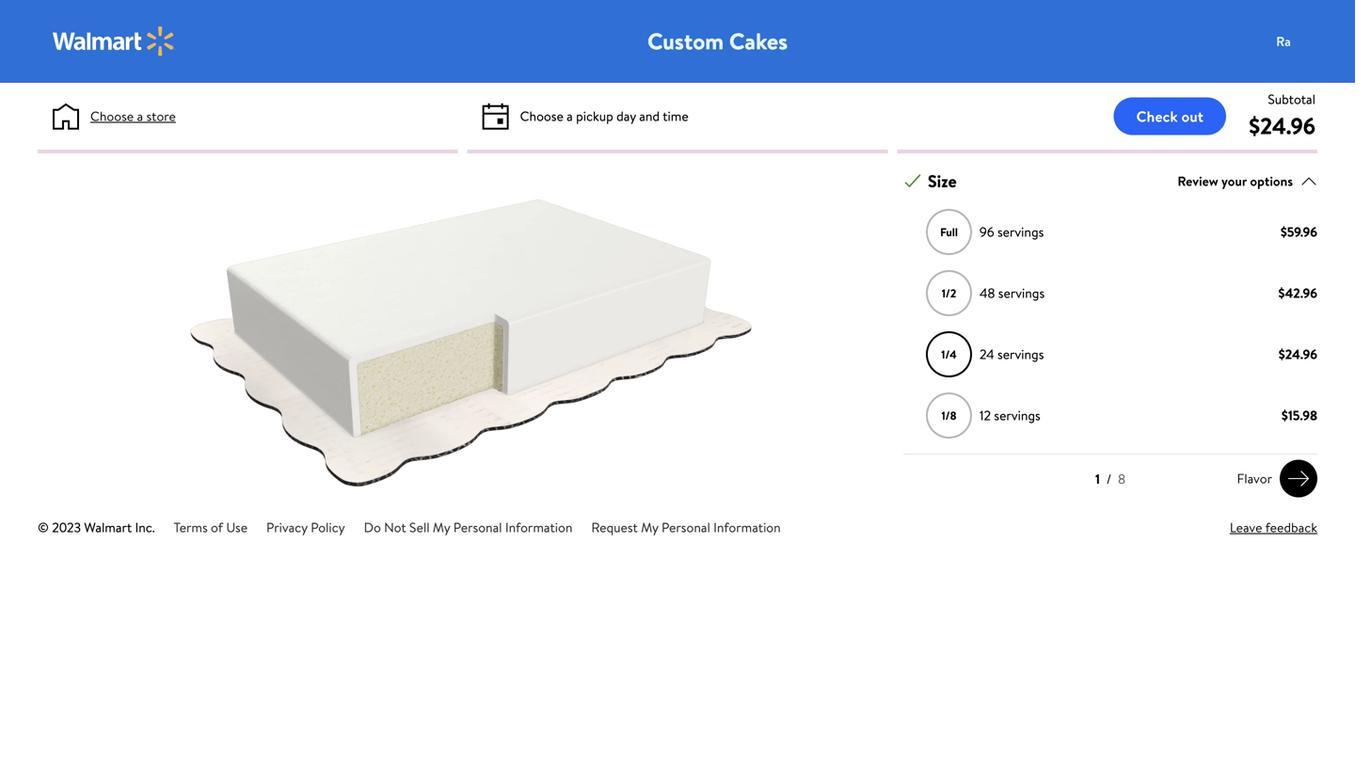 Task type: vqa. For each thing, say whether or not it's contained in the screenshot.
off
no



Task type: locate. For each thing, give the bounding box(es) containing it.
2 choose from the left
[[520, 107, 564, 125]]

a left store
[[137, 107, 143, 125]]

personal right request
[[662, 519, 711, 537]]

/
[[1107, 470, 1112, 488]]

a left pickup
[[567, 107, 573, 125]]

1/4
[[942, 347, 957, 363]]

1/2
[[942, 285, 957, 301]]

0 vertical spatial $24.96
[[1250, 110, 1316, 142]]

check
[[1137, 106, 1179, 127]]

2 a from the left
[[567, 107, 573, 125]]

1 information from the left
[[506, 519, 573, 537]]

$24.96 down subtotal
[[1250, 110, 1316, 142]]

size
[[928, 170, 957, 193]]

subtotal $24.96
[[1250, 90, 1316, 142]]

1 / 8
[[1096, 470, 1126, 488]]

1 horizontal spatial my
[[641, 519, 659, 537]]

information
[[506, 519, 573, 537], [714, 519, 781, 537]]

request
[[592, 519, 638, 537]]

96
[[980, 223, 995, 241]]

1 horizontal spatial a
[[567, 107, 573, 125]]

review
[[1178, 172, 1219, 190]]

96 servings
[[980, 223, 1045, 241]]

servings right 96
[[998, 223, 1045, 241]]

options
[[1251, 172, 1294, 190]]

servings right 48
[[999, 284, 1045, 302]]

a
[[137, 107, 143, 125], [567, 107, 573, 125]]

up arrow image
[[1301, 173, 1318, 190]]

$24.96
[[1250, 110, 1316, 142], [1279, 345, 1318, 364]]

servings right 12 at the bottom of page
[[995, 406, 1041, 425]]

privacy
[[267, 519, 308, 537]]

choose left pickup
[[520, 107, 564, 125]]

servings for 12 servings
[[995, 406, 1041, 425]]

my
[[433, 519, 450, 537], [641, 519, 659, 537]]

2 information from the left
[[714, 519, 781, 537]]

terms of use
[[174, 519, 248, 537]]

do not sell my personal information link
[[364, 519, 573, 537]]

0 horizontal spatial personal
[[454, 519, 502, 537]]

1
[[1096, 470, 1101, 488]]

cakes
[[730, 25, 788, 57]]

personal right "sell"
[[454, 519, 502, 537]]

8
[[1119, 470, 1126, 488]]

48
[[980, 284, 996, 302]]

choose
[[90, 107, 134, 125], [520, 107, 564, 125]]

my right "sell"
[[433, 519, 450, 537]]

1 my from the left
[[433, 519, 450, 537]]

servings right 24
[[998, 345, 1045, 364]]

0 horizontal spatial my
[[433, 519, 450, 537]]

pickup
[[576, 107, 614, 125]]

0 horizontal spatial a
[[137, 107, 143, 125]]

check out
[[1137, 106, 1204, 127]]

my right request
[[641, 519, 659, 537]]

1 horizontal spatial choose
[[520, 107, 564, 125]]

0 horizontal spatial choose
[[90, 107, 134, 125]]

leave feedback button
[[1231, 518, 1318, 538]]

1 vertical spatial $24.96
[[1279, 345, 1318, 364]]

24 servings
[[980, 345, 1045, 364]]

0 horizontal spatial information
[[506, 519, 573, 537]]

ra
[[1277, 32, 1292, 50]]

request my personal information link
[[592, 519, 781, 537]]

privacy policy
[[267, 519, 345, 537]]

1 a from the left
[[137, 107, 143, 125]]

store
[[146, 107, 176, 125]]

1 horizontal spatial information
[[714, 519, 781, 537]]

full
[[941, 224, 959, 240]]

sell
[[410, 519, 430, 537]]

servings
[[998, 223, 1045, 241], [999, 284, 1045, 302], [998, 345, 1045, 364], [995, 406, 1041, 425]]

personal
[[454, 519, 502, 537], [662, 519, 711, 537]]

1 horizontal spatial personal
[[662, 519, 711, 537]]

leave feedback
[[1231, 519, 1318, 537]]

©
[[38, 519, 49, 537]]

servings for 96 servings
[[998, 223, 1045, 241]]

1 personal from the left
[[454, 519, 502, 537]]

request my personal information
[[592, 519, 781, 537]]

$24.96 down $42.96
[[1279, 345, 1318, 364]]

use
[[226, 519, 248, 537]]

flavor link
[[1230, 460, 1318, 498]]

custom cakes
[[648, 25, 788, 57]]

review your options link
[[1178, 169, 1318, 194]]

choose a store link
[[90, 106, 176, 126]]

choose left store
[[90, 107, 134, 125]]

ok image
[[905, 173, 922, 190]]

1 choose from the left
[[90, 107, 134, 125]]

subtotal
[[1269, 90, 1316, 108]]



Task type: describe. For each thing, give the bounding box(es) containing it.
time
[[663, 107, 689, 125]]

check out button
[[1114, 97, 1227, 135]]

12 servings
[[980, 406, 1041, 425]]

24
[[980, 345, 995, 364]]

48 servings
[[980, 284, 1045, 302]]

2 my from the left
[[641, 519, 659, 537]]

choose for choose a store
[[90, 107, 134, 125]]

1/8
[[942, 408, 957, 424]]

privacy policy link
[[267, 519, 345, 537]]

choose a pickup day and time
[[520, 107, 689, 125]]

out
[[1182, 106, 1204, 127]]

policy
[[311, 519, 345, 537]]

walmart
[[84, 519, 132, 537]]

do
[[364, 519, 381, 537]]

review your options
[[1178, 172, 1294, 190]]

$15.98
[[1282, 406, 1318, 425]]

terms of use link
[[174, 519, 248, 537]]

2023
[[52, 519, 81, 537]]

servings for 48 servings
[[999, 284, 1045, 302]]

servings for 24 servings
[[998, 345, 1045, 364]]

not
[[384, 519, 407, 537]]

your
[[1222, 172, 1248, 190]]

choose for choose a pickup day and time
[[520, 107, 564, 125]]

of
[[211, 519, 223, 537]]

a for pickup
[[567, 107, 573, 125]]

review your options element
[[1178, 172, 1294, 191]]

$42.96
[[1279, 284, 1318, 302]]

flavor
[[1238, 470, 1273, 488]]

choose a store
[[90, 107, 176, 125]]

2 personal from the left
[[662, 519, 711, 537]]

terms
[[174, 519, 208, 537]]

custom
[[648, 25, 724, 57]]

do not sell my personal information
[[364, 519, 573, 537]]

leave
[[1231, 519, 1263, 537]]

ra button
[[1266, 23, 1341, 60]]

12
[[980, 406, 992, 425]]

$59.96
[[1281, 223, 1318, 241]]

icon for continue arrow image
[[1288, 468, 1311, 490]]

inc.
[[135, 519, 155, 537]]

and
[[640, 107, 660, 125]]

feedback
[[1266, 519, 1318, 537]]

back to walmart.com image
[[53, 26, 175, 56]]

© 2023 walmart inc.
[[38, 519, 155, 537]]

day
[[617, 107, 636, 125]]

a for store
[[137, 107, 143, 125]]



